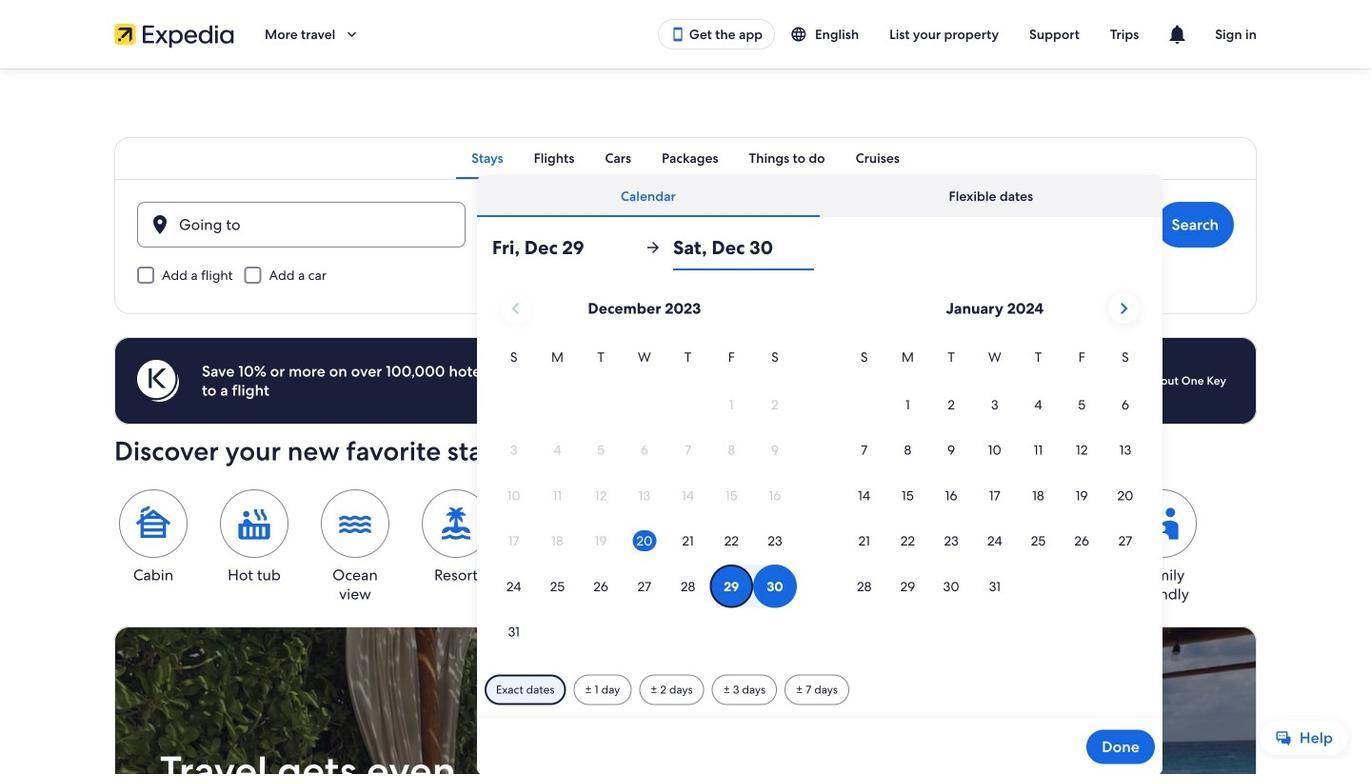 Task type: vqa. For each thing, say whether or not it's contained in the screenshot.
the How do you get great hotel deals?
no



Task type: locate. For each thing, give the bounding box(es) containing it.
more travel image
[[343, 26, 360, 43]]

download the app button image
[[670, 27, 685, 42]]

next month image
[[1113, 297, 1135, 320]]

application
[[492, 286, 1147, 656]]

december 2023 element
[[492, 347, 797, 656]]

today element
[[633, 530, 656, 551]]

january 2024 element
[[843, 347, 1147, 610]]

directional image
[[645, 239, 662, 256]]

tab list
[[114, 137, 1257, 179], [477, 175, 1163, 217]]

previous month image
[[504, 297, 527, 320]]

expedia logo image
[[114, 21, 234, 48]]

main content
[[0, 69, 1371, 774]]



Task type: describe. For each thing, give the bounding box(es) containing it.
small image
[[790, 26, 815, 43]]

communication center icon image
[[1166, 23, 1189, 46]]

travel sale activities deals image
[[114, 627, 1257, 774]]



